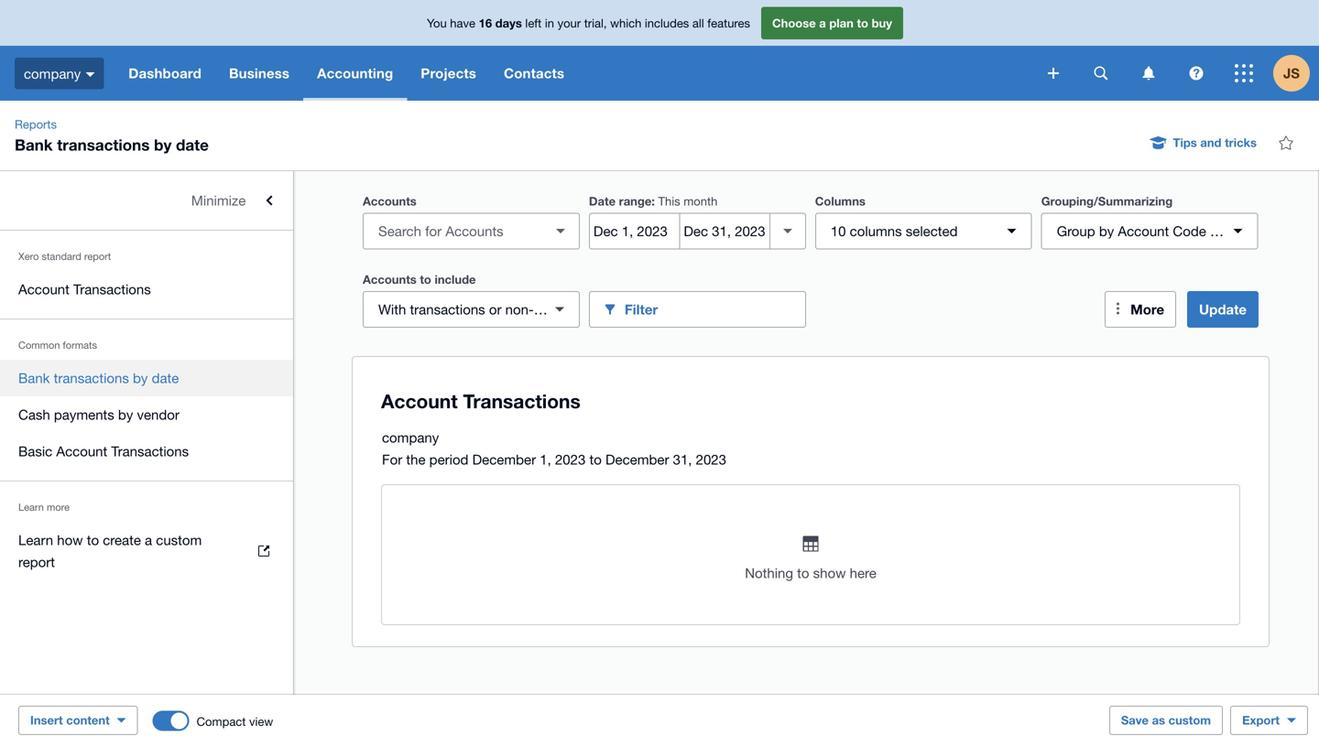 Task type: describe. For each thing, give the bounding box(es) containing it.
learn how to create a custom report link
[[0, 522, 293, 581]]

the
[[406, 452, 426, 468]]

2 vertical spatial account
[[56, 443, 107, 459]]

nothing to show here
[[745, 565, 877, 581]]

tips and tricks
[[1173, 136, 1257, 150]]

more
[[1131, 301, 1165, 318]]

1 december from the left
[[472, 452, 536, 468]]

name
[[1223, 223, 1259, 239]]

company for company
[[24, 65, 81, 81]]

insert content button
[[18, 706, 138, 736]]

bank inside reports bank transactions by date
[[15, 136, 53, 154]]

transactions for with transactions or non-zero balance
[[410, 301, 485, 317]]

columns
[[850, 223, 902, 239]]

custom inside button
[[1169, 714, 1211, 728]]

cash
[[18, 407, 50, 423]]

show
[[813, 565, 846, 581]]

filter button
[[589, 291, 806, 328]]

1 2023 from the left
[[555, 452, 586, 468]]

custom inside learn how to create a custom report
[[156, 532, 202, 548]]

you
[[427, 16, 447, 30]]

tips
[[1173, 136, 1197, 150]]

by inside reports bank transactions by date
[[154, 136, 172, 154]]

accounting button
[[303, 46, 407, 101]]

:
[[652, 194, 655, 208]]

grouping/summarizing
[[1041, 194, 1173, 208]]

with
[[378, 301, 406, 317]]

nothing
[[745, 565, 793, 581]]

insert content
[[30, 714, 110, 728]]

a inside learn how to create a custom report
[[145, 532, 152, 548]]

to inside learn how to create a custom report
[[87, 532, 99, 548]]

minimize
[[191, 192, 246, 208]]

learn for learn how to create a custom report
[[18, 532, 53, 548]]

tricks
[[1225, 136, 1257, 150]]

view
[[249, 715, 273, 729]]

insert
[[30, 714, 63, 728]]

business button
[[215, 46, 303, 101]]

transactions for bank transactions by date
[[54, 370, 129, 386]]

accounts for accounts to include
[[363, 273, 417, 287]]

account transactions link
[[0, 271, 293, 308]]

16
[[479, 16, 492, 30]]

trial,
[[584, 16, 607, 30]]

with transactions or non-zero balance
[[378, 301, 612, 317]]

accounting
[[317, 65, 393, 82]]

company for company for the period december 1, 2023 to december 31, 2023
[[382, 430, 439, 446]]

zero
[[534, 301, 560, 317]]

content
[[66, 714, 110, 728]]

0 vertical spatial transactions
[[73, 281, 151, 297]]

minimize button
[[0, 182, 293, 219]]

by up cash payments by vendor link at bottom
[[133, 370, 148, 386]]

js button
[[1274, 46, 1319, 101]]

to left include
[[420, 273, 431, 287]]

by inside popup button
[[1099, 223, 1114, 239]]

as
[[1152, 714, 1165, 728]]

1 vertical spatial bank
[[18, 370, 50, 386]]

compact
[[197, 715, 246, 729]]

31,
[[673, 452, 692, 468]]

to left show
[[797, 565, 809, 581]]

group by account code & name button
[[1041, 213, 1259, 250]]

account transactions
[[18, 281, 151, 297]]

cash payments by vendor link
[[0, 397, 293, 433]]

include
[[435, 273, 476, 287]]

group by account code & name
[[1057, 223, 1259, 239]]

basic account transactions
[[18, 443, 189, 459]]

includes
[[645, 16, 689, 30]]

account inside popup button
[[1118, 223, 1169, 239]]

choose a plan to buy
[[772, 16, 892, 30]]

xero standard report
[[18, 251, 111, 262]]

svg image inside company popup button
[[85, 72, 95, 77]]

vendor
[[137, 407, 179, 423]]

which
[[610, 16, 642, 30]]

update
[[1199, 301, 1247, 318]]

tips and tricks button
[[1140, 128, 1268, 158]]

month
[[684, 194, 718, 208]]

2 2023 from the left
[[696, 452, 727, 468]]

payments
[[54, 407, 114, 423]]

for
[[382, 452, 402, 468]]

in
[[545, 16, 554, 30]]

plan
[[829, 16, 854, 30]]

learn for learn more
[[18, 502, 44, 514]]

banner containing dashboard
[[0, 0, 1319, 101]]

cash payments by vendor
[[18, 407, 179, 423]]

how
[[57, 532, 83, 548]]

company button
[[0, 46, 115, 101]]

export
[[1242, 714, 1280, 728]]

common formats
[[18, 339, 97, 351]]

reports link
[[7, 115, 64, 134]]

dashboard
[[128, 65, 202, 82]]

features
[[708, 16, 750, 30]]

learn how to create a custom report
[[18, 532, 202, 570]]

range
[[619, 194, 652, 208]]

business
[[229, 65, 290, 82]]



Task type: locate. For each thing, give the bounding box(es) containing it.
to inside company for the period december 1, 2023 to december 31, 2023
[[590, 452, 602, 468]]

svg image
[[1094, 66, 1108, 80], [1143, 66, 1155, 80], [1048, 68, 1059, 79], [85, 72, 95, 77]]

0 horizontal spatial a
[[145, 532, 152, 548]]

to right 1,
[[590, 452, 602, 468]]

bank down the reports link
[[15, 136, 53, 154]]

10 columns selected
[[831, 223, 958, 239]]

svg image
[[1235, 64, 1253, 82], [1190, 66, 1203, 80]]

0 vertical spatial date
[[176, 136, 209, 154]]

days
[[495, 16, 522, 30]]

learn down learn more on the bottom left of page
[[18, 532, 53, 548]]

custom right as
[[1169, 714, 1211, 728]]

Select start date field
[[590, 214, 679, 249]]

0 vertical spatial learn
[[18, 502, 44, 514]]

account down the payments
[[56, 443, 107, 459]]

learn
[[18, 502, 44, 514], [18, 532, 53, 548]]

company up the reports in the top left of the page
[[24, 65, 81, 81]]

group
[[1057, 223, 1095, 239]]

accounts up the search for accounts text box
[[363, 194, 417, 208]]

report down learn more on the bottom left of page
[[18, 554, 55, 570]]

accounts for accounts
[[363, 194, 417, 208]]

by up minimize button at the top of page
[[154, 136, 172, 154]]

0 vertical spatial accounts
[[363, 194, 417, 208]]

company for the period december 1, 2023 to december 31, 2023
[[382, 430, 727, 468]]

all
[[693, 16, 704, 30]]

date range : this month
[[589, 194, 718, 208]]

2023 right 31,
[[696, 452, 727, 468]]

report
[[84, 251, 111, 262], [18, 554, 55, 570]]

report inside learn how to create a custom report
[[18, 554, 55, 570]]

december left 31,
[[606, 452, 669, 468]]

accounts up with
[[363, 273, 417, 287]]

by
[[154, 136, 172, 154], [1099, 223, 1114, 239], [133, 370, 148, 386], [118, 407, 133, 423]]

a right create
[[145, 532, 152, 548]]

1 vertical spatial custom
[[1169, 714, 1211, 728]]

None field
[[363, 213, 580, 250]]

to right how
[[87, 532, 99, 548]]

1 horizontal spatial report
[[84, 251, 111, 262]]

by left the vendor
[[118, 407, 133, 423]]

filter
[[625, 301, 658, 318]]

1 vertical spatial learn
[[18, 532, 53, 548]]

date
[[176, 136, 209, 154], [152, 370, 179, 386]]

learn left more
[[18, 502, 44, 514]]

company up the
[[382, 430, 439, 446]]

contacts
[[504, 65, 565, 82]]

1 accounts from the top
[[363, 194, 417, 208]]

2 learn from the top
[[18, 532, 53, 548]]

to left buy
[[857, 16, 869, 30]]

bank transactions by date link
[[0, 360, 293, 397]]

basic
[[18, 443, 52, 459]]

0 horizontal spatial december
[[472, 452, 536, 468]]

save as custom button
[[1109, 706, 1223, 736]]

your
[[558, 16, 581, 30]]

1 vertical spatial company
[[382, 430, 439, 446]]

banner
[[0, 0, 1319, 101]]

0 horizontal spatial custom
[[156, 532, 202, 548]]

company inside popup button
[[24, 65, 81, 81]]

xero
[[18, 251, 39, 262]]

contacts button
[[490, 46, 578, 101]]

0 vertical spatial account
[[1118, 223, 1169, 239]]

and
[[1201, 136, 1222, 150]]

open image
[[542, 213, 579, 250]]

bank down the "common" at the left of page
[[18, 370, 50, 386]]

1 horizontal spatial 2023
[[696, 452, 727, 468]]

0 vertical spatial transactions
[[57, 136, 150, 154]]

0 horizontal spatial 2023
[[555, 452, 586, 468]]

transactions down the "formats"
[[54, 370, 129, 386]]

1 horizontal spatial december
[[606, 452, 669, 468]]

1 vertical spatial account
[[18, 281, 69, 297]]

1 vertical spatial date
[[152, 370, 179, 386]]

0 vertical spatial custom
[[156, 532, 202, 548]]

1 vertical spatial report
[[18, 554, 55, 570]]

december left 1,
[[472, 452, 536, 468]]

to
[[857, 16, 869, 30], [420, 273, 431, 287], [590, 452, 602, 468], [87, 532, 99, 548], [797, 565, 809, 581]]

date
[[589, 194, 616, 208]]

10
[[831, 223, 846, 239]]

date up the vendor
[[152, 370, 179, 386]]

1 horizontal spatial svg image
[[1235, 64, 1253, 82]]

1,
[[540, 452, 551, 468]]

update button
[[1187, 291, 1259, 328]]

more
[[47, 502, 70, 514]]

dashboard link
[[115, 46, 215, 101]]

report up account transactions
[[84, 251, 111, 262]]

date inside reports bank transactions by date
[[176, 136, 209, 154]]

1 vertical spatial accounts
[[363, 273, 417, 287]]

you have 16 days left in your trial, which includes all features
[[427, 16, 750, 30]]

1 horizontal spatial company
[[382, 430, 439, 446]]

Search for Accounts text field
[[364, 214, 546, 249]]

&
[[1210, 223, 1219, 239]]

transactions
[[57, 136, 150, 154], [410, 301, 485, 317], [54, 370, 129, 386]]

transactions inside bank transactions by date link
[[54, 370, 129, 386]]

have
[[450, 16, 476, 30]]

selected
[[906, 223, 958, 239]]

reports
[[15, 117, 57, 131]]

js
[[1284, 65, 1300, 82]]

standard
[[42, 251, 81, 262]]

svg image up tips and tricks button at the right
[[1190, 66, 1203, 80]]

Select end date field
[[680, 214, 769, 249]]

common
[[18, 339, 60, 351]]

this
[[658, 194, 680, 208]]

bank transactions by date
[[18, 370, 179, 386]]

december
[[472, 452, 536, 468], [606, 452, 669, 468]]

custom right create
[[156, 532, 202, 548]]

bank
[[15, 136, 53, 154], [18, 370, 50, 386]]

save
[[1121, 714, 1149, 728]]

1 vertical spatial transactions
[[111, 443, 189, 459]]

period
[[429, 452, 469, 468]]

date up the minimize at left top
[[176, 136, 209, 154]]

1 horizontal spatial custom
[[1169, 714, 1211, 728]]

add to favourites image
[[1268, 125, 1305, 161]]

company inside company for the period december 1, 2023 to december 31, 2023
[[382, 430, 439, 446]]

1 horizontal spatial a
[[819, 16, 826, 30]]

svg image left js
[[1235, 64, 1253, 82]]

balance
[[564, 301, 612, 317]]

compact view
[[197, 715, 273, 729]]

a left plan
[[819, 16, 826, 30]]

projects button
[[407, 46, 490, 101]]

projects
[[421, 65, 476, 82]]

transactions down "xero standard report"
[[73, 281, 151, 297]]

transactions inside reports bank transactions by date
[[57, 136, 150, 154]]

2 accounts from the top
[[363, 273, 417, 287]]

0 vertical spatial report
[[84, 251, 111, 262]]

0 vertical spatial bank
[[15, 136, 53, 154]]

0 horizontal spatial svg image
[[1190, 66, 1203, 80]]

choose
[[772, 16, 816, 30]]

0 horizontal spatial company
[[24, 65, 81, 81]]

left
[[525, 16, 542, 30]]

transactions down include
[[410, 301, 485, 317]]

Report title field
[[377, 380, 1232, 422]]

1 vertical spatial transactions
[[410, 301, 485, 317]]

basic account transactions link
[[0, 433, 293, 470]]

2023 right 1,
[[555, 452, 586, 468]]

0 vertical spatial company
[[24, 65, 81, 81]]

1 learn from the top
[[18, 502, 44, 514]]

by down grouping/summarizing
[[1099, 223, 1114, 239]]

with transactions or non-zero balance button
[[363, 291, 612, 328]]

transactions down cash payments by vendor link at bottom
[[111, 443, 189, 459]]

learn more
[[18, 502, 70, 514]]

more button
[[1105, 291, 1176, 328]]

columns
[[815, 194, 866, 208]]

formats
[[63, 339, 97, 351]]

buy
[[872, 16, 892, 30]]

export button
[[1231, 706, 1308, 736]]

code
[[1173, 223, 1206, 239]]

accounts
[[363, 194, 417, 208], [363, 273, 417, 287]]

save as custom
[[1121, 714, 1211, 728]]

2 vertical spatial transactions
[[54, 370, 129, 386]]

transactions inside with transactions or non-zero balance popup button
[[410, 301, 485, 317]]

0 horizontal spatial report
[[18, 554, 55, 570]]

list of convenience dates image
[[769, 213, 806, 250]]

reports bank transactions by date
[[15, 117, 209, 154]]

transactions down the reports link
[[57, 136, 150, 154]]

account down the xero
[[18, 281, 69, 297]]

0 vertical spatial a
[[819, 16, 826, 30]]

2 december from the left
[[606, 452, 669, 468]]

learn inside learn how to create a custom report
[[18, 532, 53, 548]]

1 vertical spatial a
[[145, 532, 152, 548]]

account left code in the top of the page
[[1118, 223, 1169, 239]]



Task type: vqa. For each thing, say whether or not it's contained in the screenshot.
2nd the Learn from the bottom of the page
yes



